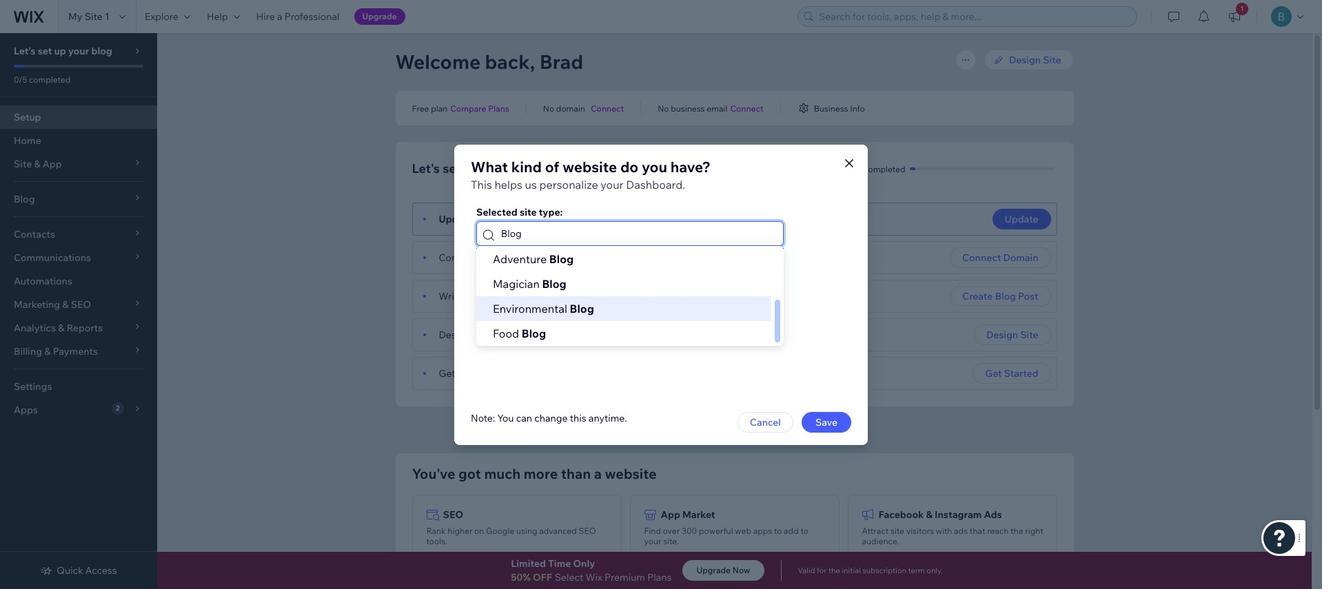 Task type: describe. For each thing, give the bounding box(es) containing it.
automations
[[14, 275, 72, 288]]

first
[[488, 290, 506, 303]]

&
[[926, 509, 933, 521]]

1 horizontal spatial completed
[[864, 164, 906, 174]]

find over 300 powerful web apps to add to your site.
[[644, 526, 809, 547]]

wix inside the limited time only 50% off select wix premium plans
[[586, 572, 603, 584]]

compare plans link
[[451, 102, 510, 114]]

welcome back, brad
[[395, 50, 584, 74]]

0 vertical spatial plans
[[488, 103, 510, 113]]

you've got much more than a website
[[412, 465, 657, 483]]

plans inside the limited time only 50% off select wix premium plans
[[648, 572, 672, 584]]

save
[[816, 416, 838, 429]]

do
[[621, 158, 639, 176]]

rank
[[427, 526, 446, 537]]

email
[[707, 103, 728, 113]]

ads
[[954, 526, 968, 537]]

Search for tools, apps, help & more... field
[[815, 7, 1133, 26]]

what
[[471, 158, 508, 176]]

your
[[778, 424, 798, 437]]

let's set up your blog inside sidebar "element"
[[14, 45, 112, 57]]

1 vertical spatial domain
[[523, 252, 557, 264]]

find
[[644, 526, 661, 537]]

business
[[671, 103, 705, 113]]

blog for environmental
[[570, 302, 594, 315]]

hire a professional link
[[248, 0, 348, 33]]

of
[[545, 158, 560, 176]]

google for found
[[500, 368, 533, 380]]

0 horizontal spatial with
[[687, 424, 707, 437]]

off
[[533, 572, 552, 584]]

site.
[[664, 537, 679, 547]]

only
[[573, 558, 595, 570]]

0 horizontal spatial site
[[85, 10, 103, 23]]

select
[[555, 572, 584, 584]]

upgrade now
[[697, 565, 751, 576]]

explore
[[145, 10, 179, 23]]

quick access
[[57, 565, 117, 577]]

home
[[14, 134, 41, 147]]

show
[[750, 424, 776, 437]]

term
[[909, 566, 925, 576]]

food
[[493, 327, 519, 340]]

1 horizontal spatial let's
[[412, 161, 440, 177]]

on for higher
[[475, 526, 484, 537]]

connect up do
[[591, 103, 624, 113]]

environmental
[[493, 302, 567, 315]]

get found on google
[[439, 368, 533, 380]]

0 vertical spatial design site
[[1010, 54, 1062, 66]]

site inside button
[[1021, 329, 1039, 341]]

cancel
[[750, 416, 781, 429]]

design site link
[[985, 50, 1074, 70]]

completed inside sidebar "element"
[[29, 74, 71, 85]]

compare
[[451, 103, 487, 113]]

change
[[535, 412, 568, 424]]

create blog post button
[[950, 286, 1051, 307]]

magician
[[493, 277, 540, 291]]

food blog
[[493, 327, 546, 340]]

initial
[[842, 566, 861, 576]]

0/5 completed inside sidebar "element"
[[14, 74, 71, 85]]

blog for magician
[[542, 277, 567, 291]]

0 vertical spatial wix
[[633, 424, 651, 437]]

time
[[548, 558, 571, 570]]

kind
[[512, 158, 542, 176]]

1 button
[[1220, 0, 1250, 33]]

site for selected
[[520, 206, 537, 218]]

show your support button
[[750, 424, 838, 437]]

valid
[[798, 566, 816, 576]]

1 horizontal spatial let's set up your blog
[[412, 161, 539, 177]]

your left first
[[466, 290, 486, 303]]

your up helps
[[482, 161, 509, 177]]

over
[[663, 526, 680, 537]]

0 horizontal spatial the
[[829, 566, 841, 576]]

note: you can change this anytime.
[[471, 412, 627, 424]]

sidebar element
[[0, 33, 157, 590]]

ukraine
[[709, 424, 745, 437]]

your inside what kind of website do you have? this helps us personalize your dashboard.
[[601, 178, 624, 191]]

get for get found on google
[[439, 368, 456, 380]]

connect link for no domain connect
[[591, 102, 624, 114]]

can
[[516, 412, 532, 424]]

connect up write
[[439, 252, 477, 264]]

300
[[682, 526, 697, 537]]

using
[[517, 526, 538, 537]]

web
[[735, 526, 752, 537]]

facebook
[[879, 509, 924, 521]]

your inside find over 300 powerful web apps to add to your site.
[[644, 537, 662, 547]]

create blog post
[[963, 290, 1039, 303]]

my site 1
[[68, 10, 110, 23]]

valid for the initial subscription term only.
[[798, 566, 943, 576]]

on for found
[[486, 368, 498, 380]]

a for custom
[[480, 252, 485, 264]]

ads
[[984, 509, 1002, 521]]

upgrade for upgrade
[[362, 11, 397, 21]]

blog for food
[[522, 327, 546, 340]]

update your blog type
[[439, 213, 543, 226]]

connect a custom domain
[[439, 252, 557, 264]]

setup link
[[0, 106, 157, 129]]

personalize
[[540, 178, 598, 191]]

write
[[439, 290, 463, 303]]

the inside attract site visitors with ads that reach the right audience.
[[1011, 526, 1024, 537]]

1 horizontal spatial 0/5
[[849, 164, 862, 174]]

this
[[471, 178, 492, 191]]

your inside sidebar "element"
[[68, 45, 89, 57]]

plan
[[431, 103, 448, 113]]

audience.
[[862, 537, 899, 547]]

facebook & instagram ads
[[879, 509, 1002, 521]]

with inside attract site visitors with ads that reach the right audience.
[[936, 526, 953, 537]]

2 vertical spatial website
[[605, 465, 657, 483]]

than
[[561, 465, 591, 483]]

upgrade now button
[[683, 561, 764, 581]]

selected site type:
[[477, 206, 563, 218]]

no for no business email
[[658, 103, 669, 113]]

0/5 inside sidebar "element"
[[14, 74, 27, 85]]

save button
[[802, 412, 852, 433]]

1 to from the left
[[774, 526, 782, 537]]

tools.
[[427, 537, 448, 547]]

google for higher
[[486, 526, 515, 537]]

quick access button
[[40, 565, 117, 577]]

write your first blog post
[[439, 290, 551, 303]]

more
[[524, 465, 558, 483]]



Task type: locate. For each thing, give the bounding box(es) containing it.
powerful
[[699, 526, 734, 537]]

post
[[1019, 290, 1039, 303]]

got
[[459, 465, 481, 483]]

0 horizontal spatial completed
[[29, 74, 71, 85]]

get inside button
[[986, 368, 1002, 380]]

support
[[800, 424, 838, 437]]

blog right first
[[508, 290, 528, 303]]

blog up magician blog
[[550, 252, 574, 266]]

site down the facebook on the bottom of page
[[891, 526, 905, 537]]

0 horizontal spatial a
[[277, 10, 282, 23]]

0/5 up the setup
[[14, 74, 27, 85]]

connect link for no business email connect
[[731, 102, 764, 114]]

rank higher on google using advanced seo tools.
[[427, 526, 596, 547]]

1 vertical spatial let's set up your blog
[[412, 161, 539, 177]]

update for update your blog type
[[439, 213, 473, 226]]

subscription
[[863, 566, 907, 576]]

website right than
[[605, 465, 657, 483]]

hire a professional
[[256, 10, 340, 23]]

upgrade for upgrade now
[[697, 565, 731, 576]]

connect domain
[[963, 252, 1039, 264]]

attract
[[862, 526, 889, 537]]

blog inside sidebar "element"
[[91, 45, 112, 57]]

0/5 down info
[[849, 164, 862, 174]]

your
[[68, 45, 89, 57], [482, 161, 509, 177], [601, 178, 624, 191], [475, 213, 496, 226], [466, 290, 486, 303], [473, 329, 493, 341], [644, 537, 662, 547]]

let's set up your blog down my
[[14, 45, 112, 57]]

website up personalize
[[563, 158, 617, 176]]

set left "what"
[[443, 161, 461, 177]]

magician blog
[[493, 277, 567, 291]]

domain up magician blog
[[523, 252, 557, 264]]

1 inside "1" button
[[1241, 4, 1244, 13]]

business info
[[814, 103, 865, 113]]

this
[[570, 412, 587, 424]]

get for get started
[[986, 368, 1002, 380]]

for
[[817, 566, 827, 576]]

0 vertical spatial site
[[85, 10, 103, 23]]

0 vertical spatial 0/5 completed
[[14, 74, 71, 85]]

1 horizontal spatial plans
[[648, 572, 672, 584]]

1 vertical spatial up
[[464, 161, 479, 177]]

blog
[[550, 252, 574, 266], [542, 277, 567, 291], [995, 290, 1016, 303], [570, 302, 594, 315], [522, 327, 546, 340]]

1 horizontal spatial the
[[1011, 526, 1024, 537]]

1 horizontal spatial update
[[1005, 213, 1039, 226]]

design inside design site link
[[1010, 54, 1041, 66]]

1
[[1241, 4, 1244, 13], [105, 10, 110, 23]]

let's set up your blog up the this
[[412, 161, 539, 177]]

upgrade right the professional
[[362, 11, 397, 21]]

the left right
[[1011, 526, 1024, 537]]

limited time only 50% off select wix premium plans
[[511, 558, 672, 584]]

0 horizontal spatial set
[[38, 45, 52, 57]]

app
[[661, 509, 681, 521]]

type:
[[539, 206, 563, 218]]

let's down free
[[412, 161, 440, 177]]

1 horizontal spatial upgrade
[[697, 565, 731, 576]]

0 vertical spatial let's set up your blog
[[14, 45, 112, 57]]

0 horizontal spatial connect link
[[591, 102, 624, 114]]

completed up the setup
[[29, 74, 71, 85]]

1 horizontal spatial 0/5 completed
[[849, 164, 906, 174]]

get left started
[[986, 368, 1002, 380]]

your down my
[[68, 45, 89, 57]]

2 no from the left
[[658, 103, 669, 113]]

0 vertical spatial domain
[[556, 103, 585, 113]]

site left "type:"
[[520, 206, 537, 218]]

1 horizontal spatial to
[[801, 526, 809, 537]]

visitors
[[907, 526, 934, 537]]

0 horizontal spatial upgrade
[[362, 11, 397, 21]]

custom
[[487, 252, 521, 264]]

blog up environmental blog
[[542, 277, 567, 291]]

1 horizontal spatial get
[[986, 368, 1002, 380]]

on right found on the left of the page
[[486, 368, 498, 380]]

post
[[530, 290, 551, 303]]

1 get from the left
[[439, 368, 456, 380]]

only.
[[927, 566, 943, 576]]

setup
[[14, 111, 41, 123]]

connect right email
[[731, 103, 764, 113]]

0 vertical spatial up
[[54, 45, 66, 57]]

app market
[[661, 509, 715, 521]]

quick
[[57, 565, 83, 577]]

connect link up do
[[591, 102, 624, 114]]

seo
[[443, 509, 463, 521], [579, 526, 596, 537]]

0 vertical spatial google
[[500, 368, 533, 380]]

set
[[38, 45, 52, 57], [443, 161, 461, 177]]

google down food blog
[[500, 368, 533, 380]]

2 update from the left
[[1005, 213, 1039, 226]]

0 horizontal spatial update
[[439, 213, 473, 226]]

1 horizontal spatial no
[[658, 103, 669, 113]]

0 horizontal spatial 1
[[105, 10, 110, 23]]

cancel button
[[738, 412, 794, 433]]

1 vertical spatial 0/5
[[849, 164, 862, 174]]

up up the this
[[464, 161, 479, 177]]

google inside 'rank higher on google using advanced seo tools.'
[[486, 526, 515, 537]]

seo right advanced on the bottom of page
[[579, 526, 596, 537]]

blog for create
[[995, 290, 1016, 303]]

0/5 completed down info
[[849, 164, 906, 174]]

0 horizontal spatial seo
[[443, 509, 463, 521]]

apps
[[754, 526, 773, 537]]

1 horizontal spatial up
[[464, 161, 479, 177]]

automations link
[[0, 270, 157, 293]]

1 vertical spatial plans
[[648, 572, 672, 584]]

1 horizontal spatial site
[[1021, 329, 1039, 341]]

1 vertical spatial set
[[443, 161, 461, 177]]

site for attract
[[891, 526, 905, 537]]

design down write
[[439, 329, 470, 341]]

1 horizontal spatial set
[[443, 161, 461, 177]]

1 vertical spatial google
[[486, 526, 515, 537]]

completed down info
[[864, 164, 906, 174]]

a right hire
[[277, 10, 282, 23]]

2 vertical spatial a
[[594, 465, 602, 483]]

1 connect link from the left
[[591, 102, 624, 114]]

design down search for tools, apps, help & more... 'field'
[[1010, 54, 1041, 66]]

blog left post
[[995, 290, 1016, 303]]

0/5
[[14, 74, 27, 85], [849, 164, 862, 174]]

on
[[486, 368, 498, 380], [475, 526, 484, 537]]

us
[[525, 178, 537, 191]]

business info button
[[798, 102, 865, 114]]

0 horizontal spatial on
[[475, 526, 484, 537]]

1 vertical spatial upgrade
[[697, 565, 731, 576]]

0 horizontal spatial up
[[54, 45, 66, 57]]

a right than
[[594, 465, 602, 483]]

your left 'site.'
[[644, 537, 662, 547]]

1 vertical spatial the
[[829, 566, 841, 576]]

1 vertical spatial with
[[936, 526, 953, 537]]

website
[[563, 158, 617, 176], [495, 329, 530, 341], [605, 465, 657, 483]]

0 vertical spatial with
[[687, 424, 707, 437]]

1 update from the left
[[439, 213, 473, 226]]

adventure
[[493, 252, 547, 266]]

0 vertical spatial site
[[520, 206, 537, 218]]

blog down environmental
[[522, 327, 546, 340]]

0 vertical spatial a
[[277, 10, 282, 23]]

anytime.
[[589, 412, 627, 424]]

domain down brad
[[556, 103, 585, 113]]

note:
[[471, 412, 495, 424]]

help
[[207, 10, 228, 23]]

hire
[[256, 10, 275, 23]]

wix down only
[[586, 572, 603, 584]]

design down create blog post
[[987, 329, 1019, 341]]

your left food
[[473, 329, 493, 341]]

dashboard.
[[626, 178, 686, 191]]

seo inside 'rank higher on google using advanced seo tools.'
[[579, 526, 596, 537]]

0 vertical spatial on
[[486, 368, 498, 380]]

0 horizontal spatial let's
[[14, 45, 36, 57]]

no down brad
[[543, 103, 555, 113]]

1 vertical spatial design site
[[987, 329, 1039, 341]]

that
[[970, 526, 986, 537]]

update up domain
[[1005, 213, 1039, 226]]

design site inside button
[[987, 329, 1039, 341]]

1 vertical spatial website
[[495, 329, 530, 341]]

upgrade button
[[354, 8, 405, 25]]

blog for adventure
[[550, 252, 574, 266]]

2 vertical spatial site
[[1021, 329, 1039, 341]]

with down facebook & instagram ads
[[936, 526, 953, 537]]

1 horizontal spatial 1
[[1241, 4, 1244, 13]]

upgrade left now
[[697, 565, 731, 576]]

update left selected
[[439, 213, 473, 226]]

your down the this
[[475, 213, 496, 226]]

set inside sidebar "element"
[[38, 45, 52, 57]]

0 horizontal spatial 0/5 completed
[[14, 74, 71, 85]]

the right for
[[829, 566, 841, 576]]

blog up us
[[512, 161, 539, 177]]

up up 'setup' link
[[54, 45, 66, 57]]

0/5 completed
[[14, 74, 71, 85], [849, 164, 906, 174]]

1 horizontal spatial connect link
[[731, 102, 764, 114]]

1 no from the left
[[543, 103, 555, 113]]

0 vertical spatial the
[[1011, 526, 1024, 537]]

reach
[[988, 526, 1009, 537]]

the
[[1011, 526, 1024, 537], [829, 566, 841, 576]]

list box containing adventure
[[477, 222, 784, 346]]

2 connect link from the left
[[731, 102, 764, 114]]

2 to from the left
[[801, 526, 809, 537]]

website inside what kind of website do you have? this helps us personalize your dashboard.
[[563, 158, 617, 176]]

domain
[[556, 103, 585, 113], [523, 252, 557, 264]]

0/5 completed up the setup
[[14, 74, 71, 85]]

design site button
[[974, 325, 1051, 345]]

your down do
[[601, 178, 624, 191]]

google left the using
[[486, 526, 515, 537]]

1 horizontal spatial wix
[[633, 424, 651, 437]]

let's inside sidebar "element"
[[14, 45, 36, 57]]

0 horizontal spatial plans
[[488, 103, 510, 113]]

0 vertical spatial set
[[38, 45, 52, 57]]

option inside list box
[[477, 296, 772, 321]]

connect link right email
[[731, 102, 764, 114]]

stands
[[653, 424, 684, 437]]

1 vertical spatial wix
[[586, 572, 603, 584]]

0 horizontal spatial wix
[[586, 572, 603, 584]]

up inside sidebar "element"
[[54, 45, 66, 57]]

get left found on the left of the page
[[439, 368, 456, 380]]

blog left type
[[498, 213, 519, 226]]

0 vertical spatial seo
[[443, 509, 463, 521]]

connect inside button
[[963, 252, 1002, 264]]

1 horizontal spatial site
[[891, 526, 905, 537]]

blog
[[91, 45, 112, 57], [512, 161, 539, 177], [498, 213, 519, 226], [508, 290, 528, 303]]

1 vertical spatial seo
[[579, 526, 596, 537]]

0 horizontal spatial to
[[774, 526, 782, 537]]

domain
[[1004, 252, 1039, 264]]

0 horizontal spatial site
[[520, 206, 537, 218]]

with right stands
[[687, 424, 707, 437]]

let's up the setup
[[14, 45, 36, 57]]

professional
[[285, 10, 340, 23]]

1 vertical spatial site
[[891, 526, 905, 537]]

on inside 'rank higher on google using advanced seo tools.'
[[475, 526, 484, 537]]

site inside attract site visitors with ads that reach the right audience.
[[891, 526, 905, 537]]

design
[[1010, 54, 1041, 66], [439, 329, 470, 341], [987, 329, 1019, 341]]

blog right post
[[570, 302, 594, 315]]

1 vertical spatial 0/5 completed
[[849, 164, 906, 174]]

no for no domain
[[543, 103, 555, 113]]

list box
[[477, 222, 784, 346]]

plans right premium
[[648, 572, 672, 584]]

website down environmental
[[495, 329, 530, 341]]

1 horizontal spatial a
[[480, 252, 485, 264]]

1 vertical spatial a
[[480, 252, 485, 264]]

1 vertical spatial site
[[1044, 54, 1062, 66]]

2 horizontal spatial site
[[1044, 54, 1062, 66]]

have?
[[671, 158, 711, 176]]

a left custom
[[480, 252, 485, 264]]

blog down "my site 1"
[[91, 45, 112, 57]]

1 horizontal spatial on
[[486, 368, 498, 380]]

0 vertical spatial website
[[563, 158, 617, 176]]

0 vertical spatial completed
[[29, 74, 71, 85]]

found
[[458, 368, 484, 380]]

option containing environmental
[[477, 296, 772, 321]]

0 vertical spatial upgrade
[[362, 11, 397, 21]]

connect up create
[[963, 252, 1002, 264]]

blog inside the create blog post button
[[995, 290, 1016, 303]]

started
[[1005, 368, 1039, 380]]

seo up higher
[[443, 509, 463, 521]]

1 vertical spatial on
[[475, 526, 484, 537]]

1 vertical spatial let's
[[412, 161, 440, 177]]

option
[[477, 296, 772, 321]]

limited
[[511, 558, 546, 570]]

a for professional
[[277, 10, 282, 23]]

instagram
[[935, 509, 982, 521]]

selected
[[477, 206, 518, 218]]

no left business
[[658, 103, 669, 113]]

to right add
[[801, 526, 809, 537]]

50%
[[511, 572, 531, 584]]

info
[[850, 103, 865, 113]]

up
[[54, 45, 66, 57], [464, 161, 479, 177]]

0 horizontal spatial let's set up your blog
[[14, 45, 112, 57]]

update inside button
[[1005, 213, 1039, 226]]

0 vertical spatial let's
[[14, 45, 36, 57]]

to left add
[[774, 526, 782, 537]]

2 get from the left
[[986, 368, 1002, 380]]

update for update
[[1005, 213, 1039, 226]]

Enter your business or website type field
[[497, 222, 779, 245]]

0 horizontal spatial get
[[439, 368, 456, 380]]

advanced
[[539, 526, 577, 537]]

higher
[[448, 526, 473, 537]]

helps
[[495, 178, 523, 191]]

plans right compare
[[488, 103, 510, 113]]

1 horizontal spatial seo
[[579, 526, 596, 537]]

0 horizontal spatial 0/5
[[14, 74, 27, 85]]

get started button
[[973, 363, 1051, 384]]

design inside design site button
[[987, 329, 1019, 341]]

0 vertical spatial 0/5
[[14, 74, 27, 85]]

get
[[439, 368, 456, 380], [986, 368, 1002, 380]]

wix left stands
[[633, 424, 651, 437]]

1 vertical spatial completed
[[864, 164, 906, 174]]

2 horizontal spatial a
[[594, 465, 602, 483]]

add
[[784, 526, 799, 537]]

0 horizontal spatial no
[[543, 103, 555, 113]]

set up the setup
[[38, 45, 52, 57]]

1 horizontal spatial with
[[936, 526, 953, 537]]

on right higher
[[475, 526, 484, 537]]

completed
[[29, 74, 71, 85], [864, 164, 906, 174]]



Task type: vqa. For each thing, say whether or not it's contained in the screenshot.


